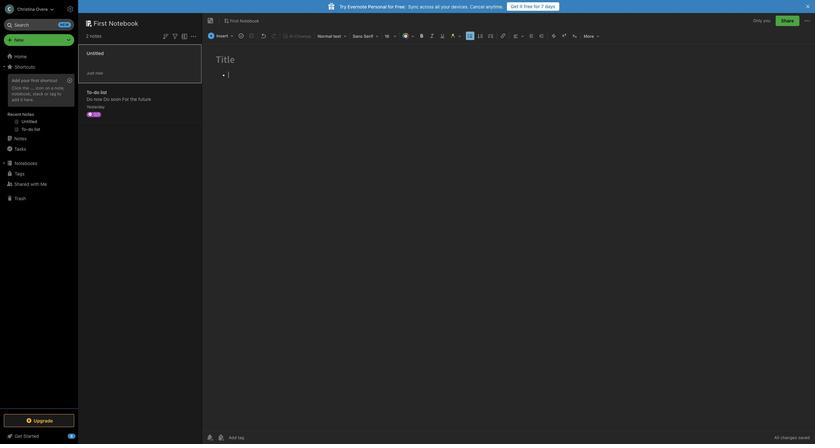 Task type: vqa. For each thing, say whether or not it's contained in the screenshot.
Apps to the left
no



Task type: describe. For each thing, give the bounding box(es) containing it.
on
[[45, 85, 50, 91]]

it inside button
[[520, 4, 523, 9]]

personal
[[368, 4, 387, 9]]

insert
[[217, 33, 228, 38]]

numbered list image
[[476, 31, 486, 40]]

shared
[[14, 181, 29, 187]]

shared with me link
[[0, 179, 78, 189]]

Sort options field
[[162, 32, 170, 40]]

subscript image
[[571, 31, 580, 40]]

icon
[[36, 85, 44, 91]]

notes link
[[0, 133, 78, 144]]

future
[[138, 96, 151, 102]]

try evernote personal for free: sync across all your devices. cancel anytime.
[[340, 4, 504, 9]]

yesterday
[[87, 104, 105, 109]]

underline image
[[438, 31, 447, 40]]

expand notebooks image
[[2, 161, 7, 166]]

get for get started
[[15, 433, 22, 439]]

tags
[[15, 171, 25, 176]]

task image
[[237, 31, 246, 40]]

trash
[[14, 196, 26, 201]]

shortcuts
[[15, 64, 35, 70]]

notebooks link
[[0, 158, 78, 168]]

0/3
[[94, 112, 100, 117]]

16
[[385, 34, 390, 39]]

Insert field
[[206, 31, 236, 40]]

0 vertical spatial your
[[441, 4, 451, 9]]

Search text field
[[8, 19, 70, 31]]

normal
[[318, 34, 332, 39]]

free:
[[395, 4, 406, 9]]

tag
[[50, 91, 56, 96]]

click
[[12, 85, 21, 91]]

across
[[420, 4, 434, 9]]

home
[[14, 54, 27, 59]]

strikethrough image
[[550, 31, 559, 40]]

new search field
[[8, 19, 71, 31]]

get for get it free for 7 days
[[511, 4, 519, 9]]

first inside button
[[230, 18, 239, 23]]

Font size field
[[383, 31, 399, 41]]

all
[[435, 4, 440, 9]]

Add tag field
[[228, 435, 277, 441]]

devices.
[[452, 4, 469, 9]]

notes
[[90, 33, 102, 39]]

to-do list do now do soon for the future
[[87, 89, 151, 102]]

first notebook inside button
[[230, 18, 259, 23]]

get started
[[15, 433, 39, 439]]

6
[[70, 434, 73, 438]]

Account field
[[0, 3, 54, 16]]

add tag image
[[217, 434, 225, 442]]

expand note image
[[207, 17, 215, 25]]

stack
[[33, 91, 43, 96]]

new
[[14, 37, 24, 43]]

home link
[[0, 51, 78, 62]]

christina
[[17, 6, 35, 12]]

the inside "group"
[[23, 85, 29, 91]]

share
[[782, 18, 795, 23]]

Alignment field
[[510, 31, 527, 41]]

add
[[12, 97, 19, 102]]

first
[[31, 78, 39, 83]]

me
[[40, 181, 47, 187]]

notes inside "group"
[[22, 112, 34, 117]]

Help and Learning task checklist field
[[0, 431, 78, 442]]

add
[[12, 78, 20, 83]]

you
[[764, 18, 771, 23]]

add your first shortcut
[[12, 78, 57, 83]]

evernote
[[348, 4, 367, 9]]

add filters image
[[171, 32, 179, 40]]

only
[[754, 18, 763, 23]]

overa
[[36, 6, 48, 12]]

tree containing home
[[0, 51, 78, 408]]

...
[[30, 85, 34, 91]]

sans
[[353, 34, 363, 39]]

anytime.
[[486, 4, 504, 9]]

normal text
[[318, 34, 341, 39]]

upgrade
[[34, 418, 53, 424]]

tasks button
[[0, 144, 78, 154]]

untitled
[[87, 50, 104, 56]]

notebook inside button
[[240, 18, 259, 23]]

group containing add your first shortcut
[[0, 72, 78, 136]]

Add filters field
[[171, 32, 179, 40]]

free
[[524, 4, 533, 9]]

share button
[[776, 16, 800, 26]]

undo image
[[259, 31, 268, 40]]

your inside "group"
[[21, 78, 30, 83]]

icon on a note, notebook, stack or tag to add it here.
[[12, 85, 65, 102]]

checklist image
[[487, 31, 496, 40]]



Task type: locate. For each thing, give the bounding box(es) containing it.
0 vertical spatial get
[[511, 4, 519, 9]]

sans serif
[[353, 34, 374, 39]]

all
[[775, 435, 780, 440]]

to
[[57, 91, 61, 96]]

get inside 'help and learning task checklist' field
[[15, 433, 22, 439]]

days
[[545, 4, 556, 9]]

get it free for 7 days
[[511, 4, 556, 9]]

first notebook
[[230, 18, 259, 23], [94, 20, 139, 27]]

just now
[[87, 71, 103, 75]]

shortcut
[[40, 78, 57, 83]]

1 horizontal spatial notebook
[[240, 18, 259, 23]]

0 vertical spatial notes
[[22, 112, 34, 117]]

tree
[[0, 51, 78, 408]]

0 vertical spatial it
[[520, 4, 523, 9]]

for left free:
[[388, 4, 394, 9]]

7
[[542, 4, 544, 9]]

shortcuts button
[[0, 62, 78, 72]]

your up click the ...
[[21, 78, 30, 83]]

first notebook button
[[222, 16, 262, 25]]

Font color field
[[401, 31, 417, 41]]

get it free for 7 days button
[[507, 2, 560, 11]]

it left free
[[520, 4, 523, 9]]

notes right the recent
[[22, 112, 34, 117]]

do
[[87, 96, 93, 102], [104, 96, 110, 102]]

your
[[441, 4, 451, 9], [21, 78, 30, 83]]

more actions field right view options field
[[190, 32, 198, 40]]

for
[[122, 96, 129, 102]]

1 horizontal spatial get
[[511, 4, 519, 9]]

insert link image
[[499, 31, 508, 40]]

changes
[[781, 435, 798, 440]]

settings image
[[66, 5, 74, 13]]

get inside button
[[511, 4, 519, 9]]

2 for from the left
[[388, 4, 394, 9]]

0 horizontal spatial get
[[15, 433, 22, 439]]

group
[[0, 72, 78, 136]]

click the ...
[[12, 85, 34, 91]]

0 horizontal spatial more actions field
[[190, 32, 198, 40]]

do down list
[[104, 96, 110, 102]]

for
[[534, 4, 540, 9], [388, 4, 394, 9]]

notebook,
[[12, 91, 32, 96]]

0 vertical spatial now
[[96, 71, 103, 75]]

note window element
[[202, 13, 816, 444]]

1 horizontal spatial first notebook
[[230, 18, 259, 23]]

1 do from the left
[[87, 96, 93, 102]]

add a reminder image
[[206, 434, 214, 442]]

with
[[30, 181, 39, 187]]

more actions image
[[804, 17, 812, 25]]

it
[[520, 4, 523, 9], [20, 97, 23, 102]]

soon
[[111, 96, 121, 102]]

your right all
[[441, 4, 451, 9]]

italic image
[[428, 31, 437, 40]]

shared with me
[[14, 181, 47, 187]]

to-
[[87, 89, 94, 95]]

for for free:
[[388, 4, 394, 9]]

the right for
[[130, 96, 137, 102]]

outdent image
[[538, 31, 547, 40]]

it down notebook,
[[20, 97, 23, 102]]

tasks
[[14, 146, 26, 152]]

do
[[94, 89, 99, 95]]

bold image
[[418, 31, 427, 40]]

notebook
[[240, 18, 259, 23], [109, 20, 139, 27]]

first notebook up notes
[[94, 20, 139, 27]]

more actions field right share 'button'
[[804, 16, 812, 26]]

indent image
[[527, 31, 536, 40]]

list
[[101, 89, 107, 95]]

now down the do
[[94, 96, 102, 102]]

now
[[96, 71, 103, 75], [94, 96, 102, 102]]

1 horizontal spatial for
[[534, 4, 540, 9]]

christina overa
[[17, 6, 48, 12]]

1 vertical spatial now
[[94, 96, 102, 102]]

get
[[511, 4, 519, 9], [15, 433, 22, 439]]

cancel
[[470, 4, 485, 9]]

new
[[60, 22, 69, 27]]

0 vertical spatial the
[[23, 85, 29, 91]]

0 horizontal spatial notebook
[[109, 20, 139, 27]]

0 vertical spatial more actions field
[[804, 16, 812, 26]]

1 horizontal spatial more actions field
[[804, 16, 812, 26]]

2
[[86, 33, 89, 39]]

new button
[[4, 34, 74, 46]]

1 horizontal spatial first
[[230, 18, 239, 23]]

first notebook up task icon
[[230, 18, 259, 23]]

it inside icon on a note, notebook, stack or tag to add it here.
[[20, 97, 23, 102]]

0 horizontal spatial your
[[21, 78, 30, 83]]

0 horizontal spatial for
[[388, 4, 394, 9]]

or
[[45, 91, 49, 96]]

More field
[[582, 31, 602, 41]]

0 horizontal spatial first
[[94, 20, 107, 27]]

first up notes
[[94, 20, 107, 27]]

1 horizontal spatial the
[[130, 96, 137, 102]]

note,
[[55, 85, 65, 91]]

first up task icon
[[230, 18, 239, 23]]

0 horizontal spatial do
[[87, 96, 93, 102]]

Font family field
[[351, 31, 381, 41]]

here.
[[24, 97, 34, 102]]

text
[[334, 34, 341, 39]]

superscript image
[[560, 31, 569, 40]]

get left free
[[511, 4, 519, 9]]

1 horizontal spatial do
[[104, 96, 110, 102]]

recent notes
[[7, 112, 34, 117]]

notes
[[22, 112, 34, 117], [14, 136, 27, 141]]

2 do from the left
[[104, 96, 110, 102]]

now right "just"
[[96, 71, 103, 75]]

for left "7"
[[534, 4, 540, 9]]

the inside to-do list do now do soon for the future
[[130, 96, 137, 102]]

a
[[51, 85, 53, 91]]

Note Editor text field
[[202, 44, 816, 431]]

More actions field
[[804, 16, 812, 26], [190, 32, 198, 40]]

sync
[[409, 4, 419, 9]]

only you
[[754, 18, 771, 23]]

1 vertical spatial more actions field
[[190, 32, 198, 40]]

saved
[[799, 435, 811, 440]]

1 vertical spatial notes
[[14, 136, 27, 141]]

get left the started
[[15, 433, 22, 439]]

started
[[23, 433, 39, 439]]

Heading level field
[[316, 31, 349, 41]]

do down to-
[[87, 96, 93, 102]]

1 vertical spatial get
[[15, 433, 22, 439]]

View options field
[[179, 32, 189, 40]]

notes up tasks
[[14, 136, 27, 141]]

1 horizontal spatial it
[[520, 4, 523, 9]]

serif
[[364, 34, 374, 39]]

0 horizontal spatial first notebook
[[94, 20, 139, 27]]

more actions image
[[190, 32, 198, 40]]

all changes saved
[[775, 435, 811, 440]]

upgrade button
[[4, 414, 74, 427]]

0 horizontal spatial the
[[23, 85, 29, 91]]

now inside to-do list do now do soon for the future
[[94, 96, 102, 102]]

2 notes
[[86, 33, 102, 39]]

bulleted list image
[[466, 31, 475, 40]]

1 vertical spatial your
[[21, 78, 30, 83]]

for for 7
[[534, 4, 540, 9]]

0 horizontal spatial it
[[20, 97, 23, 102]]

recent
[[7, 112, 21, 117]]

for inside button
[[534, 4, 540, 9]]

the left the ...
[[23, 85, 29, 91]]

1 vertical spatial it
[[20, 97, 23, 102]]

1 for from the left
[[534, 4, 540, 9]]

1 horizontal spatial your
[[441, 4, 451, 9]]

click to collapse image
[[76, 432, 81, 440]]

more
[[584, 34, 595, 39]]

tags button
[[0, 168, 78, 179]]

Highlight field
[[448, 31, 464, 41]]

1 vertical spatial the
[[130, 96, 137, 102]]

notebooks
[[15, 160, 37, 166]]

try
[[340, 4, 347, 9]]

just
[[87, 71, 94, 75]]

trash link
[[0, 193, 78, 204]]



